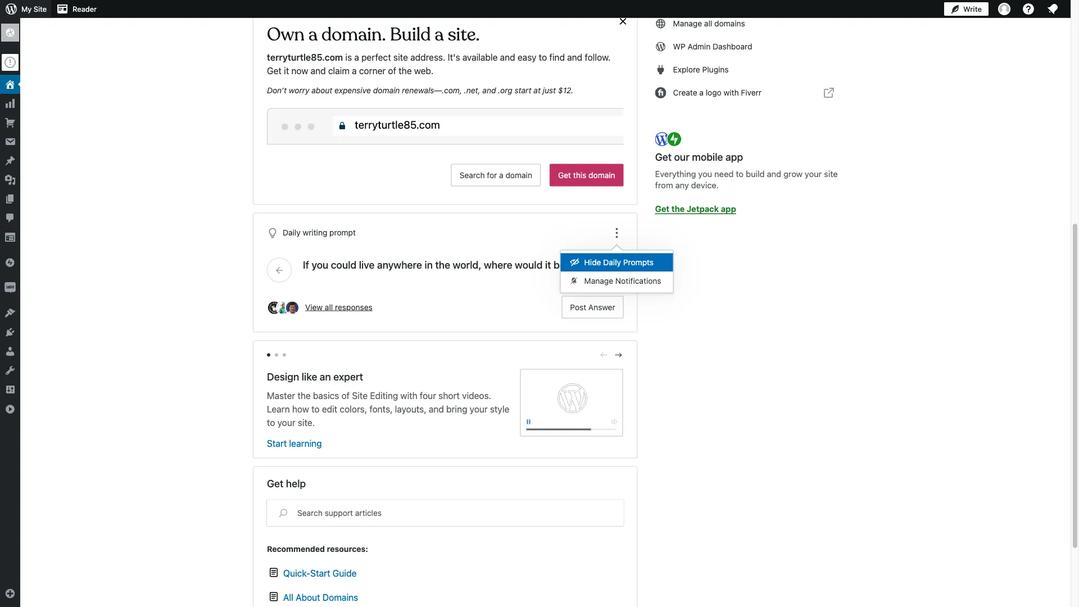 Task type: locate. For each thing, give the bounding box(es) containing it.
don't
[[267, 85, 287, 95]]

all
[[704, 19, 712, 28], [325, 302, 333, 312]]

0 horizontal spatial with
[[401, 390, 418, 401]]

.org
[[498, 85, 513, 95]]

with right 'logo'
[[724, 88, 739, 97]]

your down learn
[[278, 417, 296, 428]]

it left be?
[[545, 259, 551, 271]]

expert
[[334, 371, 363, 383]]

site.
[[448, 23, 480, 46], [298, 417, 315, 428]]

.net,
[[464, 85, 480, 95]]

2 horizontal spatial domain
[[589, 170, 615, 180]]

recommended
[[267, 545, 325, 554]]

1 horizontal spatial site.
[[448, 23, 480, 46]]

menu containing hide daily prompts
[[561, 250, 673, 293]]

a up 'address.' on the left of page
[[435, 23, 444, 46]]

dismiss domain name promotion image
[[618, 15, 628, 28]]

start
[[267, 438, 287, 449]]

search for a domain
[[460, 170, 532, 180]]

menu
[[561, 250, 673, 293]]

time image
[[1074, 43, 1079, 53]]

domain right the this
[[589, 170, 615, 180]]

and
[[500, 52, 515, 63], [567, 52, 583, 63], [311, 65, 326, 76], [483, 85, 496, 95], [767, 169, 782, 179], [429, 404, 444, 414]]

1 horizontal spatial site
[[824, 169, 838, 179]]

short
[[439, 390, 460, 401]]

Search search field
[[297, 502, 621, 524]]

it left the "now"
[[284, 65, 289, 76]]

previous image
[[599, 350, 609, 360]]

search
[[460, 170, 485, 180]]

a left 'logo'
[[700, 88, 704, 97]]

0 horizontal spatial you
[[312, 259, 329, 271]]

site. down how
[[298, 417, 315, 428]]

get left the this
[[558, 170, 571, 180]]

corner
[[359, 65, 386, 76]]

and down four
[[429, 404, 444, 414]]

answered users image
[[267, 301, 282, 315]]

an
[[320, 371, 331, 383]]

your right grow
[[805, 169, 822, 179]]

0 vertical spatial site
[[394, 52, 408, 63]]

the inside 'link'
[[672, 203, 685, 213]]

resources
[[327, 545, 366, 554]]

pager controls element
[[267, 350, 624, 360]]

with up layouts, at the left of page
[[401, 390, 418, 401]]

$12.
[[558, 85, 574, 95]]

and right find
[[567, 52, 583, 63]]

the inside is a perfect site address. it's available and easy to find and follow. get it now and claim a corner of the web.
[[399, 65, 412, 76]]

1 horizontal spatial your
[[470, 404, 488, 414]]

master the basics of site editing with four short videos. learn how to edit colors, fonts, layouts, and bring your style to your site.
[[267, 390, 510, 428]]

start learning button
[[267, 438, 322, 449]]

prompt
[[330, 228, 356, 237]]

a
[[309, 23, 318, 46], [435, 23, 444, 46], [354, 52, 359, 63], [352, 65, 357, 76], [700, 88, 704, 97], [499, 170, 504, 180]]

write
[[964, 5, 982, 13]]

get inside 'link'
[[655, 203, 670, 213]]

answered users image right answered users icon on the left
[[285, 301, 300, 315]]

your inside everything you need to build and grow your site from any device.
[[805, 169, 822, 179]]

of right corner
[[388, 65, 396, 76]]

master
[[267, 390, 295, 401]]

0 vertical spatial daily
[[283, 228, 301, 237]]

wp
[[673, 42, 686, 51]]

renewals—.com,
[[402, 85, 462, 95]]

site right grow
[[824, 169, 838, 179]]

you
[[699, 169, 712, 179], [312, 259, 329, 271]]

1 vertical spatial your
[[470, 404, 488, 414]]

start guide
[[310, 568, 357, 579]]

0 vertical spatial all
[[704, 19, 712, 28]]

0 horizontal spatial of
[[342, 390, 350, 401]]

expensive
[[335, 85, 371, 95]]

0 horizontal spatial all
[[325, 302, 333, 312]]

answered users image
[[276, 301, 291, 315], [285, 301, 300, 315]]

0 vertical spatial your
[[805, 169, 822, 179]]

a up the terryturtle85.com
[[309, 23, 318, 46]]

hide
[[585, 258, 601, 267]]

all inside view all responses link
[[325, 302, 333, 312]]

with
[[724, 88, 739, 97], [401, 390, 418, 401]]

0 horizontal spatial site
[[394, 52, 408, 63]]

1 horizontal spatial daily
[[603, 258, 621, 267]]

you right if
[[312, 259, 329, 271]]

0 vertical spatial img image
[[4, 257, 16, 268]]

0 vertical spatial you
[[699, 169, 712, 179]]

get the jetpack app
[[655, 203, 736, 213]]

1 horizontal spatial of
[[388, 65, 396, 76]]

all right "view"
[[325, 302, 333, 312]]

layouts,
[[395, 404, 427, 414]]

1 vertical spatial site.
[[298, 417, 315, 428]]

get left our on the right
[[655, 151, 672, 163]]

manage all domains link
[[655, 12, 847, 35]]

1 vertical spatial site
[[824, 169, 838, 179]]

my site link
[[0, 0, 51, 18]]

2 vertical spatial your
[[278, 417, 296, 428]]

0 horizontal spatial it
[[284, 65, 289, 76]]

fiverr
[[741, 88, 762, 97]]

like
[[302, 371, 317, 383]]

to left find
[[539, 52, 547, 63]]

your
[[805, 169, 822, 179], [470, 404, 488, 414], [278, 417, 296, 428]]

get for get the jetpack app
[[655, 203, 670, 213]]

my site
[[21, 5, 47, 13]]

site inside master the basics of site editing with four short videos. learn how to edit colors, fonts, layouts, and bring your style to your site.
[[352, 390, 368, 401]]

site inside is a perfect site address. it's available and easy to find and follow. get it now and claim a corner of the web.
[[394, 52, 408, 63]]

style
[[490, 404, 510, 414]]

to
[[539, 52, 547, 63], [736, 169, 744, 179], [312, 404, 320, 414], [267, 417, 275, 428]]

daily writing prompt
[[283, 228, 356, 237]]

site right the perfect
[[394, 52, 408, 63]]

domain inside button
[[589, 170, 615, 180]]

create a logo with fiverr
[[673, 88, 762, 97]]

1 vertical spatial site
[[352, 390, 368, 401]]

a right 'for'
[[499, 170, 504, 180]]

post
[[570, 302, 586, 312]]

site inside "link"
[[34, 5, 47, 13]]

domain down corner
[[373, 85, 400, 95]]

0 horizontal spatial site
[[34, 5, 47, 13]]

0 vertical spatial it
[[284, 65, 289, 76]]

hide daily prompts button
[[561, 253, 673, 272]]

writing
[[303, 228, 327, 237]]

0 vertical spatial with
[[724, 88, 739, 97]]

0 horizontal spatial daily
[[283, 228, 301, 237]]

of up "colors,"
[[342, 390, 350, 401]]

about
[[312, 85, 332, 95]]

1 vertical spatial daily
[[603, 258, 621, 267]]

grow
[[784, 169, 803, 179]]

this
[[573, 170, 587, 180]]

get our mobile app
[[655, 151, 743, 163]]

1 vertical spatial all
[[325, 302, 333, 312]]

manage all domains
[[673, 19, 745, 28]]

hide daily prompts
[[585, 258, 654, 267]]

1 horizontal spatial it
[[545, 259, 551, 271]]

the up how
[[298, 390, 311, 401]]

daily left writing
[[283, 228, 301, 237]]

is
[[345, 52, 352, 63]]

you inside everything you need to build and grow your site from any device.
[[699, 169, 712, 179]]

show next prompt image
[[606, 265, 617, 275]]

all inside manage all domains link
[[704, 19, 712, 28]]

site right my
[[34, 5, 47, 13]]

four
[[420, 390, 436, 401]]

and right build
[[767, 169, 782, 179]]

daily
[[283, 228, 301, 237], [603, 258, 621, 267]]

answered users image left "view"
[[276, 301, 291, 315]]

1 vertical spatial you
[[312, 259, 329, 271]]

from
[[655, 180, 673, 190]]

would
[[515, 259, 543, 271]]

get up don't
[[267, 65, 282, 76]]

1 horizontal spatial you
[[699, 169, 712, 179]]

get
[[267, 65, 282, 76], [655, 151, 672, 163], [558, 170, 571, 180], [655, 203, 670, 213]]

img image
[[4, 257, 16, 268], [4, 282, 16, 293]]

plugins
[[703, 65, 729, 74]]

explore plugins
[[673, 65, 729, 74]]

2 horizontal spatial your
[[805, 169, 822, 179]]

your down videos.
[[470, 404, 488, 414]]

0 horizontal spatial site.
[[298, 417, 315, 428]]

address.
[[410, 52, 446, 63]]

the left jetpack
[[672, 203, 685, 213]]

to inside is a perfect site address. it's available and easy to find and follow. get it now and claim a corner of the web.
[[539, 52, 547, 63]]

site. up 'it's'
[[448, 23, 480, 46]]

responses
[[335, 302, 373, 312]]

1 vertical spatial with
[[401, 390, 418, 401]]

tooltip containing hide daily prompts
[[560, 244, 674, 293]]

to left 'edit'
[[312, 404, 320, 414]]

and right the "now"
[[311, 65, 326, 76]]

the left web.
[[399, 65, 412, 76]]

logo
[[706, 88, 722, 97]]

1 vertical spatial img image
[[4, 282, 16, 293]]

site up "colors,"
[[352, 390, 368, 401]]

create a logo with fiverr link
[[655, 82, 847, 104]]

site
[[34, 5, 47, 13], [352, 390, 368, 401]]

1 vertical spatial of
[[342, 390, 350, 401]]

get inside button
[[558, 170, 571, 180]]

domain right 'for'
[[506, 170, 532, 180]]

1 answered users image from the left
[[276, 301, 291, 315]]

follow.
[[585, 52, 611, 63]]

1 horizontal spatial site
[[352, 390, 368, 401]]

a right is on the top of page
[[354, 52, 359, 63]]

daily up manage notifications link
[[603, 258, 621, 267]]

you up any device.
[[699, 169, 712, 179]]

dashboard
[[713, 42, 753, 51]]

where
[[484, 259, 513, 271]]

None search field
[[267, 500, 624, 526]]

all right manage
[[704, 19, 712, 28]]

2 img image from the top
[[4, 282, 16, 293]]

and inside master the basics of site editing with four short videos. learn how to edit colors, fonts, layouts, and bring your style to your site.
[[429, 404, 444, 414]]

worry
[[289, 85, 309, 95]]

post answer link
[[562, 296, 624, 318]]

1 horizontal spatial all
[[704, 19, 712, 28]]

get down from
[[655, 203, 670, 213]]

tooltip
[[560, 244, 674, 293]]

0 vertical spatial of
[[388, 65, 396, 76]]

domain
[[373, 85, 400, 95], [506, 170, 532, 180], [589, 170, 615, 180]]

to left build
[[736, 169, 744, 179]]

0 vertical spatial site
[[34, 5, 47, 13]]

is a perfect site address. it's available and easy to find and follow. get it now and claim a corner of the web.
[[267, 52, 611, 76]]

get inside is a perfect site address. it's available and easy to find and follow. get it now and claim a corner of the web.
[[267, 65, 282, 76]]



Task type: describe. For each thing, give the bounding box(es) containing it.
the inside master the basics of site editing with four short videos. learn how to edit colors, fonts, layouts, and bring your style to your site.
[[298, 390, 311, 401]]

our
[[674, 151, 690, 163]]

open search image
[[269, 506, 297, 520]]

0 horizontal spatial domain
[[373, 85, 400, 95]]

if
[[303, 259, 309, 271]]

terryturtle85.com
[[267, 52, 343, 63]]

learn
[[267, 404, 290, 414]]

of inside is a perfect site address. it's available and easy to find and follow. get it now and claim a corner of the web.
[[388, 65, 396, 76]]

0 horizontal spatial your
[[278, 417, 296, 428]]

next image
[[614, 350, 624, 360]]

bring
[[447, 404, 468, 414]]

site inside everything you need to build and grow your site from any device.
[[824, 169, 838, 179]]

of inside master the basics of site editing with four short videos. learn how to edit colors, fonts, layouts, and bring your style to your site.
[[342, 390, 350, 401]]

to inside everything you need to build and grow your site from any device.
[[736, 169, 744, 179]]

mobile app
[[692, 151, 743, 163]]

basics
[[313, 390, 339, 401]]

all for manage
[[704, 19, 712, 28]]

daily inside button
[[603, 258, 621, 267]]

edit
[[322, 404, 337, 414]]

1 img image from the top
[[4, 257, 16, 268]]

it inside is a perfect site address. it's available and easy to find and follow. get it now and claim a corner of the web.
[[284, 65, 289, 76]]

videos.
[[462, 390, 491, 401]]

get for get our mobile app
[[655, 151, 672, 163]]

live
[[359, 259, 375, 271]]

my profile image
[[999, 3, 1011, 15]]

and left easy
[[500, 52, 515, 63]]

own a domain. build a site.
[[267, 23, 480, 46]]

all for view
[[325, 302, 333, 312]]

quick-start guide
[[283, 568, 357, 579]]

search results element
[[254, 526, 637, 607]]

show previous prompt image
[[274, 265, 284, 275]]

search for a domain link
[[451, 164, 541, 186]]

find
[[550, 52, 565, 63]]

jetpack
[[687, 203, 719, 213]]

start
[[515, 85, 532, 95]]

reader
[[73, 5, 97, 13]]

post answer
[[570, 302, 615, 312]]

get for get this domain
[[558, 170, 571, 180]]

world,
[[453, 259, 482, 271]]

manage notifications link
[[561, 272, 673, 290]]

available
[[463, 52, 498, 63]]

be?
[[554, 259, 571, 271]]

editing
[[370, 390, 398, 401]]

domains
[[715, 19, 745, 28]]

2 answered users image from the left
[[285, 301, 300, 315]]

wp admin dashboard link
[[655, 35, 847, 58]]

start learning
[[267, 438, 322, 449]]

help image
[[1022, 2, 1036, 16]]

build
[[390, 23, 431, 46]]

site. inside master the basics of site editing with four short videos. learn how to edit colors, fonts, layouts, and bring your style to your site.
[[298, 417, 315, 428]]

colors,
[[340, 404, 367, 414]]

1 horizontal spatial with
[[724, 88, 739, 97]]

now
[[291, 65, 308, 76]]

at
[[534, 85, 541, 95]]

everything
[[655, 169, 696, 179]]

view all responses link
[[305, 301, 556, 313]]

you for need
[[699, 169, 712, 179]]

a right claim
[[352, 65, 357, 76]]

just
[[543, 85, 556, 95]]

0 vertical spatial site.
[[448, 23, 480, 46]]

view all responses
[[305, 302, 373, 312]]

web.
[[414, 65, 434, 76]]

get help
[[267, 477, 306, 489]]

everything you need to build and grow your site from any device.
[[655, 169, 838, 190]]

it's
[[448, 52, 460, 63]]

manage notifications
[[585, 276, 662, 285]]

view
[[305, 302, 323, 312]]

build
[[746, 169, 765, 179]]

how
[[292, 404, 309, 414]]

the right in
[[435, 259, 450, 271]]

could
[[331, 259, 357, 271]]

you for could
[[312, 259, 329, 271]]

prompts
[[623, 258, 654, 267]]

design like an expert
[[267, 371, 363, 383]]

design
[[267, 371, 299, 383]]

claim
[[328, 65, 350, 76]]

admin
[[688, 42, 711, 51]]

all about domains
[[283, 592, 358, 603]]

recommended resources element
[[254, 559, 637, 607]]

get the jetpack app link
[[655, 201, 736, 215]]

own
[[267, 23, 305, 46]]

manage
[[673, 19, 702, 28]]

1 horizontal spatial domain
[[506, 170, 532, 180]]

wordpress and jetpack app image
[[655, 131, 683, 147]]

toggle menu image
[[610, 226, 624, 240]]

for
[[487, 170, 497, 180]]

1 vertical spatial it
[[545, 259, 551, 271]]

fonts,
[[370, 404, 393, 414]]

with inside master the basics of site editing with four short videos. learn how to edit colors, fonts, layouts, and bring your style to your site.
[[401, 390, 418, 401]]

write link
[[945, 0, 989, 18]]

quick-start guide link
[[254, 559, 637, 583]]

about domains
[[296, 592, 358, 603]]

to down learn
[[267, 417, 275, 428]]

if you could live anywhere in the world, where would it be?
[[303, 259, 571, 271]]

all
[[283, 592, 293, 603]]

anywhere
[[377, 259, 422, 271]]

perfect
[[362, 52, 391, 63]]

quick-
[[283, 568, 310, 579]]

easy
[[518, 52, 537, 63]]

explore plugins link
[[655, 58, 847, 81]]

manage your notifications image
[[1046, 2, 1060, 16]]

create
[[673, 88, 698, 97]]

app
[[721, 203, 736, 213]]

my
[[21, 5, 32, 13]]

learning
[[289, 438, 322, 449]]

all about domains link
[[254, 583, 637, 607]]

and inside everything you need to build and grow your site from any device.
[[767, 169, 782, 179]]

and left .org
[[483, 85, 496, 95]]



Task type: vqa. For each thing, say whether or not it's contained in the screenshot.
first list item from the bottom of the page
no



